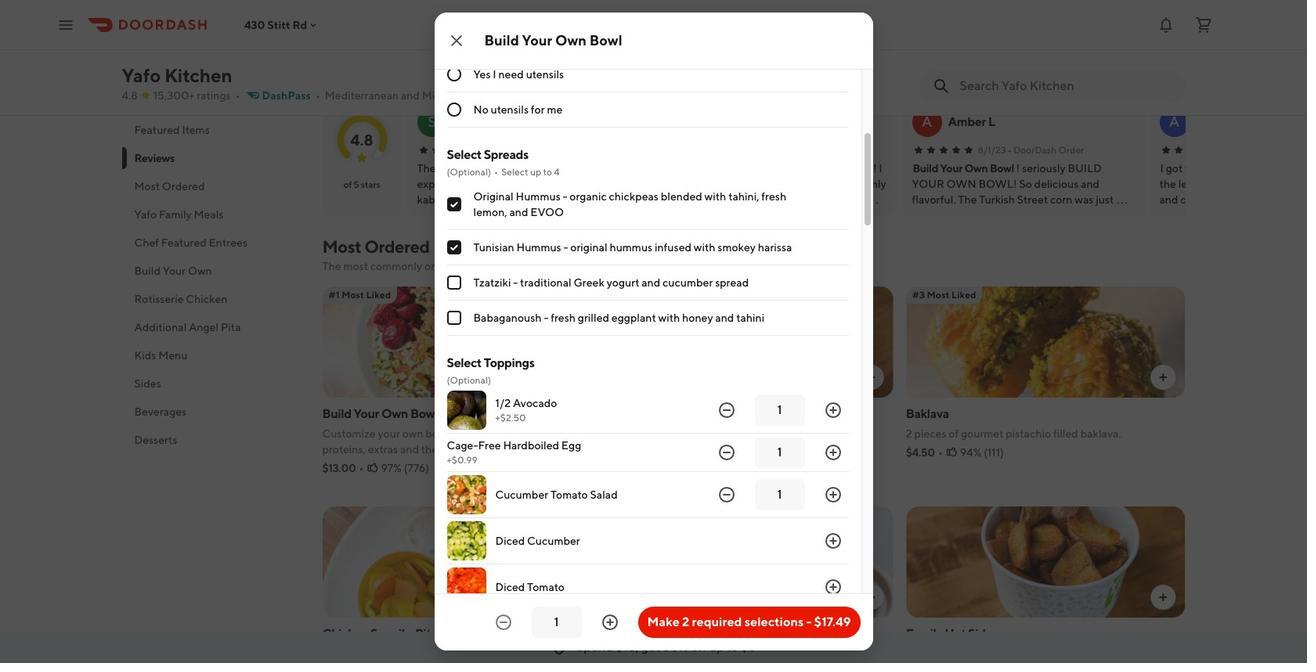 Task type: describe. For each thing, give the bounding box(es) containing it.
$13.00 •
[[322, 462, 364, 475]]

and inside most ordered the most commonly ordered items and dishes from this store
[[496, 260, 515, 273]]

8/1/23
[[978, 144, 1007, 156]]

base,
[[521, 428, 547, 440]]

beverages
[[134, 406, 187, 418]]

#3 most liked
[[913, 289, 977, 301]]

baklava.
[[1081, 428, 1122, 440]]

kid
[[615, 648, 632, 661]]

required
[[461, 44, 500, 56]]

No utensils for me radio
[[447, 103, 461, 117]]

with inside chicken spanikopita bite sized baked pitas stuffed with chicken, spinach,
[[470, 648, 492, 661]]

of 5 stars
[[344, 179, 381, 190]]

of inside baklava 2 pieces of gourmet pistachio filled baklava.
[[949, 428, 959, 440]]

most ordered
[[134, 180, 205, 193]]

• inside select spreads (optional) • select up to 4
[[495, 166, 499, 178]]

your inside dialog
[[522, 32, 553, 49]]

most ordered the most commonly ordered items and dishes from this store
[[322, 237, 622, 273]]

$13.00
[[322, 462, 356, 475]]

filled
[[1054, 428, 1079, 440]]

family hot sides
[[907, 627, 998, 642]]

sides inside sides button
[[134, 378, 161, 390]]

b
[[737, 114, 745, 129]]

own inside build your own bowl customize your own bowl!  choose your base, toppings, proteins, extras and then sauces!
[[382, 407, 408, 422]]

(222)
[[694, 447, 720, 459]]

notification bell image
[[1158, 15, 1176, 34]]

sides for individual hot sides craveable, scratch made, hot sides. 95% (222)
[[695, 407, 725, 422]]

1 horizontal spatial decrease quantity by 1 image
[[717, 444, 736, 463]]

yogurt
[[607, 277, 640, 289]]

and down 141
[[401, 89, 420, 102]]

pita
[[221, 321, 241, 334]]

cage-
[[447, 440, 478, 452]]

kids menu
[[134, 350, 188, 362]]

gourmet
[[962, 428, 1004, 440]]

430 stitt rd
[[245, 18, 307, 31]]

current quantity is 1 number field for right decrease quantity by 1 image
[[764, 445, 796, 462]]

make
[[648, 615, 680, 630]]

stars
[[361, 179, 381, 190]]

with inside original hummus - organic chickpeas blended with tahini, fresh lemon, and evoo
[[705, 191, 727, 203]]

diced cucumber image
[[447, 522, 486, 561]]

up for off
[[710, 640, 725, 655]]

2 for pieces
[[907, 428, 913, 440]]

decrease quantity by 1 image for 1/2 avocado image
[[717, 401, 736, 420]]

• doordash order for a
[[1008, 144, 1085, 156]]

own down "chef featured entrees"
[[188, 265, 212, 277]]

15,300+ ratings •
[[153, 89, 240, 102]]

94% (111)
[[961, 447, 1005, 459]]

eastern
[[460, 89, 498, 102]]

you inside group
[[466, 25, 486, 40]]

1 vertical spatial utensils
[[491, 104, 529, 116]]

select inside select toppings (optional)
[[447, 356, 482, 371]]

and inside the "kids entrée kid sized entrée where you pick a protein and side."
[[819, 648, 838, 661]]

entrée
[[641, 627, 679, 642]]

hummus for tunisian
[[517, 242, 562, 254]]

+$0.99
[[447, 455, 478, 467]]

off
[[691, 640, 707, 655]]

ordered
[[425, 260, 465, 273]]

doordash for a
[[1014, 144, 1057, 156]]

yafo for yafo kitchen
[[122, 64, 161, 86]]

(optional) for spreads
[[447, 166, 491, 178]]

97% (776)
[[381, 462, 430, 475]]

+$2.50
[[496, 412, 526, 424]]

2 your from the left
[[496, 428, 519, 440]]

2 for required
[[683, 615, 690, 630]]

original hummus - organic chickpeas blended with tahini, fresh lemon, and evoo
[[474, 191, 787, 219]]

individual hot sides image
[[615, 287, 894, 398]]

original
[[571, 242, 608, 254]]

0 vertical spatial utensils
[[526, 68, 564, 81]]

bowl inside button
[[991, 162, 1015, 175]]

1/2 avocado image
[[447, 391, 486, 430]]

- down the traditional
[[544, 312, 549, 325]]

egg
[[562, 440, 582, 452]]

select inside do you need utensils? group
[[510, 44, 537, 56]]

build your own bowl button
[[913, 161, 1015, 176]]

select spreads group
[[447, 147, 849, 336]]

• right dashpass
[[316, 89, 320, 102]]

ordered for most ordered the most commonly ordered items and dishes from this store
[[365, 237, 430, 257]]

customize
[[322, 428, 376, 440]]

lemon,
[[474, 206, 508, 219]]

rd
[[293, 18, 307, 31]]

ordered for most ordered
[[162, 180, 205, 193]]

toppings
[[484, 356, 535, 371]]

most inside most ordered the most commonly ordered items and dishes from this store
[[322, 237, 362, 257]]

diced for diced cucumber
[[496, 535, 525, 548]]

1 vertical spatial cucumber
[[528, 535, 581, 548]]

organic
[[570, 191, 607, 203]]

- inside original hummus - organic chickpeas blended with tahini, fresh lemon, and evoo
[[563, 191, 568, 203]]

sides for family hot sides
[[969, 627, 998, 642]]

1
[[539, 44, 543, 56]]

desserts
[[134, 434, 177, 447]]

order for a
[[1059, 144, 1085, 156]]

for
[[531, 104, 545, 116]]

build inside build your own bowl customize your own bowl!  choose your base, toppings, proteins, extras and then sauces!
[[322, 407, 352, 422]]

#1 most liked
[[329, 289, 391, 301]]

mediterranean and middle eastern street food • 3.4 mi
[[325, 89, 606, 102]]

chicken inside button
[[186, 293, 228, 306]]

• inside do you need utensils? group
[[503, 44, 507, 56]]

Original Hummus - organic chickpeas blended with tahini, fresh lemon, and EVOO checkbox
[[447, 198, 461, 212]]

97%
[[381, 462, 402, 475]]

doordash for s
[[526, 144, 569, 156]]

0 vertical spatial 4.8
[[122, 89, 138, 102]]

and right #2
[[642, 277, 661, 289]]

select left 11/16/23
[[447, 148, 482, 162]]

your inside build your own bowl customize your own bowl!  choose your base, toppings, proteins, extras and then sauces!
[[354, 407, 379, 422]]

salad
[[591, 489, 618, 502]]

0 items, open order cart image
[[1195, 15, 1214, 34]]

tunisian
[[474, 242, 515, 254]]

Item Search search field
[[960, 78, 1174, 95]]

sides button
[[122, 370, 304, 398]]

bite
[[322, 648, 343, 661]]

• left 3.4
[[565, 89, 570, 102]]

spanikopita
[[371, 627, 438, 642]]

- inside button
[[807, 615, 812, 630]]

g
[[674, 114, 686, 130]]

smokey
[[718, 242, 756, 254]]

build your own button
[[122, 257, 304, 285]]

most for #3 most liked
[[928, 289, 950, 301]]

your up "rotisserie chicken"
[[163, 265, 186, 277]]

hot for individual
[[671, 407, 693, 422]]

decrease quantity by 1 image for cucumber tomato salad image at left bottom
[[717, 486, 736, 505]]

family hot sides image
[[907, 507, 1186, 618]]

yafo for yafo family meals
[[134, 208, 157, 221]]

no
[[474, 104, 489, 116]]

2 a from the left
[[1170, 114, 1180, 130]]

tomato for diced
[[528, 582, 565, 594]]

you inside the "kids entrée kid sized entrée where you pick a protein and side."
[[730, 648, 748, 661]]

4
[[554, 166, 560, 178]]

add item to cart image for chicken spanikopita
[[574, 592, 586, 604]]

i
[[493, 68, 497, 81]]

pistachio
[[1007, 428, 1052, 440]]

reviews 15,300+ ratings • 141 public reviews
[[322, 48, 497, 84]]

bowl inside build your own bowl customize your own bowl!  choose your base, toppings, proteins, extras and then sauces!
[[411, 407, 438, 422]]

items
[[467, 260, 494, 273]]

stephanie y
[[453, 114, 520, 129]]

kids for menu
[[134, 350, 156, 362]]

chef featured entrees button
[[122, 229, 304, 257]]

add item to cart image for family hot sides
[[1158, 592, 1170, 604]]

kids for entrée
[[615, 627, 639, 642]]

select toppings (optional)
[[447, 356, 535, 387]]

rotisserie chicken
[[134, 293, 228, 306]]

1 horizontal spatial family
[[907, 627, 943, 642]]

hummus
[[610, 242, 653, 254]]

0 vertical spatial of
[[344, 179, 352, 190]]

chef
[[134, 237, 159, 249]]

rotisserie chicken button
[[122, 285, 304, 313]]

- up from
[[564, 242, 569, 254]]

• doordash order for s
[[520, 144, 597, 156]]

own
[[403, 428, 424, 440]]

amber l
[[949, 114, 996, 129]]

select down spreads
[[502, 166, 529, 178]]

reviews for reviews
[[134, 152, 175, 165]]

toppings,
[[549, 428, 595, 440]]

most inside button
[[134, 180, 160, 193]]

fresh inside original hummus - organic chickpeas blended with tahini, fresh lemon, and evoo
[[762, 191, 787, 203]]

most for #2 most liked
[[636, 289, 658, 301]]

chicken spanikopita bite sized baked pitas stuffed with chicken, spinach,
[[322, 627, 597, 664]]

build your own bowl inside dialog
[[485, 32, 623, 49]]

and inside build your own bowl customize your own bowl!  choose your base, toppings, proteins, extras and then sauces!
[[400, 444, 419, 456]]

94%
[[961, 447, 982, 459]]

ratings inside reviews 15,300+ ratings • 141 public reviews
[[366, 71, 400, 84]]

cucumber
[[663, 277, 713, 289]]

stephanie
[[453, 114, 510, 129]]

pick
[[750, 648, 771, 661]]

• right 8/1/23
[[1008, 144, 1012, 156]]

add review button
[[1034, 60, 1114, 85]]

5
[[354, 179, 359, 190]]

to for $8
[[727, 640, 739, 655]]

need for i
[[499, 68, 524, 81]]

reviews for reviews 15,300+ ratings • 141 public reviews
[[322, 48, 386, 68]]



Task type: locate. For each thing, give the bounding box(es) containing it.
hot
[[742, 428, 759, 440]]

free
[[478, 440, 501, 452]]

1 vertical spatial to
[[727, 640, 739, 655]]

1 add item to cart image from the top
[[1158, 371, 1170, 384]]

own inside dialog
[[556, 32, 587, 49]]

current quantity is 1 number field up sides.
[[765, 402, 796, 419]]

2 (optional) from the top
[[447, 375, 491, 387]]

do you need utensils? group
[[447, 25, 849, 128]]

liked for individual hot sides
[[660, 289, 685, 301]]

to left $8
[[727, 640, 739, 655]]

0 horizontal spatial sides
[[134, 378, 161, 390]]

0 horizontal spatial up
[[531, 166, 542, 178]]

Babaganoush - fresh grilled eggplant with honey and tahini checkbox
[[447, 311, 461, 325]]

liked right #3
[[952, 289, 977, 301]]

select left "1"
[[510, 44, 537, 56]]

select left toppings
[[447, 356, 482, 371]]

additional angel pita button
[[122, 313, 304, 342]]

menu
[[158, 350, 188, 362]]

kitchen
[[165, 64, 232, 86]]

mediterranean
[[325, 89, 399, 102]]

• down do you need utensils?
[[503, 44, 507, 56]]

ratings up mediterranean
[[366, 71, 400, 84]]

2 liked from the left
[[660, 289, 685, 301]]

0 horizontal spatial kids
[[134, 350, 156, 362]]

add item to cart image for baklava
[[1158, 371, 1170, 384]]

bowl inside dialog
[[590, 32, 623, 49]]

of right pieces
[[949, 428, 959, 440]]

1 vertical spatial diced
[[496, 582, 525, 594]]

4.8 down mediterranean
[[351, 130, 374, 149]]

tahini
[[737, 312, 765, 325]]

blended
[[661, 191, 703, 203]]

your up customize
[[354, 407, 379, 422]]

2 add item to cart image from the top
[[1158, 592, 1170, 604]]

(optional) inside select toppings (optional)
[[447, 375, 491, 387]]

1 horizontal spatial ratings
[[366, 71, 400, 84]]

sized right bite
[[345, 648, 371, 661]]

$15,
[[616, 640, 639, 655]]

1 horizontal spatial • doordash order
[[1008, 144, 1085, 156]]

hummus for original
[[516, 191, 561, 203]]

hummus inside original hummus - organic chickpeas blended with tahini, fresh lemon, and evoo
[[516, 191, 561, 203]]

1 horizontal spatial reviews
[[322, 48, 386, 68]]

of
[[344, 179, 352, 190], [949, 428, 959, 440]]

15,300+ inside reviews 15,300+ ratings • 141 public reviews
[[322, 71, 364, 84]]

baklava image
[[907, 287, 1186, 398]]

1 horizontal spatial a
[[1170, 114, 1180, 130]]

1 horizontal spatial kids
[[615, 627, 639, 642]]

stuffed
[[432, 648, 468, 661]]

1 vertical spatial kids
[[615, 627, 639, 642]]

evoo
[[531, 206, 564, 219]]

build your own bowl down 8/1/23
[[913, 162, 1015, 175]]

current quantity is 1 number field down sides.
[[764, 445, 796, 462]]

• doordash order up 4
[[520, 144, 597, 156]]

1 horizontal spatial bowl
[[590, 32, 623, 49]]

cucumber down 'cucumber tomato salad' at the left
[[528, 535, 581, 548]]

decrease quantity by 1 image
[[717, 401, 736, 420], [717, 486, 736, 505]]

do you need utensils?
[[447, 25, 567, 40]]

0 horizontal spatial your
[[378, 428, 400, 440]]

• down spreads
[[495, 166, 499, 178]]

1 horizontal spatial you
[[730, 648, 748, 661]]

current quantity is 1 number field for decrease quantity by 1 image to the left
[[541, 614, 572, 632]]

to for 4
[[544, 166, 552, 178]]

1 your from the left
[[378, 428, 400, 440]]

to left 4
[[544, 166, 552, 178]]

cucumber down cage-free hardboiled egg +$0.99
[[496, 489, 549, 502]]

tzatziki
[[474, 277, 511, 289]]

hot for family
[[945, 627, 966, 642]]

$4.50
[[907, 447, 936, 459]]

kids menu button
[[122, 342, 304, 370]]

middle
[[422, 89, 458, 102]]

yafo up chef
[[134, 208, 157, 221]]

1 horizontal spatial liked
[[660, 289, 685, 301]]

• select 1
[[503, 44, 543, 56]]

2 • doordash order from the left
[[1008, 144, 1085, 156]]

0 vertical spatial ratings
[[366, 71, 400, 84]]

build your own bowl dialog
[[435, 13, 873, 664]]

add item to cart image for kids entrée
[[866, 592, 878, 604]]

grilled
[[578, 312, 610, 325]]

#1
[[329, 289, 340, 301]]

2 vertical spatial sides
[[969, 627, 998, 642]]

spread
[[716, 277, 749, 289]]

diced cucumber
[[496, 535, 581, 548]]

3 liked from the left
[[952, 289, 977, 301]]

select
[[510, 44, 537, 56], [447, 148, 482, 162], [502, 166, 529, 178], [447, 356, 482, 371]]

0 vertical spatial to
[[544, 166, 552, 178]]

diced right diced tomato image
[[496, 582, 525, 594]]

your
[[522, 32, 553, 49], [941, 162, 963, 175], [163, 265, 186, 277], [354, 407, 379, 422]]

1 sized from the left
[[345, 648, 371, 661]]

ordered inside most ordered button
[[162, 180, 205, 193]]

store
[[597, 260, 622, 273]]

0 horizontal spatial 15,300+
[[153, 89, 195, 102]]

featured down the yafo family meals
[[161, 237, 207, 249]]

close build your own bowl image
[[447, 31, 466, 50]]

1 horizontal spatial doordash
[[1014, 144, 1057, 156]]

babaganoush
[[474, 312, 542, 325]]

decrease quantity by 1 image
[[717, 444, 736, 463], [494, 614, 513, 632]]

1 diced from the top
[[496, 535, 525, 548]]

utensils?
[[518, 25, 567, 40]]

build inside dialog
[[485, 32, 519, 49]]

2 decrease quantity by 1 image from the top
[[717, 486, 736, 505]]

pieces
[[915, 428, 947, 440]]

and up tzatziki at the top left
[[496, 260, 515, 273]]

0 vertical spatial decrease quantity by 1 image
[[717, 444, 736, 463]]

side.
[[841, 648, 863, 661]]

s
[[428, 114, 436, 130]]

0 vertical spatial diced
[[496, 535, 525, 548]]

1 horizontal spatial ordered
[[365, 237, 430, 257]]

do
[[447, 25, 463, 40]]

ratings down kitchen
[[197, 89, 231, 102]]

0 vertical spatial sides
[[134, 378, 161, 390]]

141
[[409, 71, 424, 84]]

and left tahini
[[716, 312, 735, 325]]

mi
[[594, 89, 606, 102]]

individual
[[615, 407, 669, 422]]

0 vertical spatial add item to cart image
[[1158, 371, 1170, 384]]

0 horizontal spatial order
[[571, 144, 597, 156]]

original
[[474, 191, 514, 203]]

1 horizontal spatial sides
[[695, 407, 725, 422]]

0 vertical spatial hummus
[[516, 191, 561, 203]]

1 vertical spatial sides
[[695, 407, 725, 422]]

• right $13.00
[[359, 462, 364, 475]]

$4.50 •
[[907, 447, 943, 459]]

select spreads (optional) • select up to 4
[[447, 148, 560, 178]]

0 vertical spatial build your own bowl
[[485, 32, 623, 49]]

0 horizontal spatial hot
[[671, 407, 693, 422]]

0 horizontal spatial ratings
[[197, 89, 231, 102]]

2 order from the left
[[1059, 144, 1085, 156]]

hummus
[[516, 191, 561, 203], [517, 242, 562, 254]]

0 horizontal spatial of
[[344, 179, 352, 190]]

most right #2
[[636, 289, 658, 301]]

0 vertical spatial decrease quantity by 1 image
[[717, 401, 736, 420]]

1 horizontal spatial 2
[[907, 428, 913, 440]]

1 a from the left
[[922, 114, 933, 130]]

most for #1 most liked
[[342, 289, 364, 301]]

proteins,
[[322, 444, 366, 456]]

93%
[[496, 9, 517, 21]]

1 vertical spatial decrease quantity by 1 image
[[717, 486, 736, 505]]

1 horizontal spatial to
[[727, 640, 739, 655]]

0 vertical spatial up
[[531, 166, 542, 178]]

featured inside button
[[134, 124, 180, 136]]

with right infused
[[694, 242, 716, 254]]

2 doordash from the left
[[1014, 144, 1057, 156]]

1 horizontal spatial 15,300+
[[322, 71, 364, 84]]

0 horizontal spatial bowl
[[411, 407, 438, 422]]

kids inside button
[[134, 350, 156, 362]]

1 horizontal spatial build your own bowl
[[913, 162, 1015, 175]]

your down the 93% (43) button
[[522, 32, 553, 49]]

2 horizontal spatial bowl
[[991, 162, 1015, 175]]

own up own on the left bottom
[[382, 407, 408, 422]]

fresh left the grilled
[[551, 312, 576, 325]]

2 horizontal spatial sides
[[969, 627, 998, 642]]

bowl!
[[426, 428, 454, 440]]

0 vertical spatial fresh
[[762, 191, 787, 203]]

0 vertical spatial 2
[[907, 428, 913, 440]]

build your own bowl image
[[322, 287, 602, 398]]

0 vertical spatial cucumber
[[496, 489, 549, 502]]

1 horizontal spatial chicken
[[322, 627, 368, 642]]

kids left menu
[[134, 350, 156, 362]]

featured items button
[[122, 116, 304, 144]]

spend
[[577, 640, 614, 655]]

Tzatziki - traditional Greek yogurt and cucumber spread checkbox
[[447, 276, 461, 290]]

2 vertical spatial bowl
[[411, 407, 438, 422]]

• doordash order
[[520, 144, 597, 156], [1008, 144, 1085, 156]]

1 horizontal spatial sized
[[634, 648, 659, 661]]

y
[[512, 114, 520, 129]]

with left honey
[[659, 312, 680, 325]]

and left evoo
[[510, 206, 529, 219]]

2 horizontal spatial liked
[[952, 289, 977, 301]]

15,300+ down reviews link
[[322, 71, 364, 84]]

need down 93%
[[488, 25, 516, 40]]

0 vertical spatial chicken
[[186, 293, 228, 306]]

0 horizontal spatial • doordash order
[[520, 144, 597, 156]]

0 vertical spatial 15,300+
[[322, 71, 364, 84]]

0 vertical spatial reviews
[[322, 48, 386, 68]]

1 horizontal spatial up
[[710, 640, 725, 655]]

1 vertical spatial hummus
[[517, 242, 562, 254]]

1 • doordash order from the left
[[520, 144, 597, 156]]

tomato down diced cucumber
[[528, 582, 565, 594]]

most up the
[[322, 237, 362, 257]]

sized inside the "kids entrée kid sized entrée where you pick a protein and side."
[[634, 648, 659, 661]]

sized right kid
[[634, 648, 659, 661]]

reviews link
[[322, 48, 386, 68]]

0 horizontal spatial a
[[922, 114, 933, 130]]

chicken up angel
[[186, 293, 228, 306]]

2 right 'make'
[[683, 615, 690, 630]]

yafo left kitchen
[[122, 64, 161, 86]]

up inside select spreads (optional) • select up to 4
[[531, 166, 542, 178]]

1 vertical spatial of
[[949, 428, 959, 440]]

Tunisian Hummus - original hummus infused with smokey harissa checkbox
[[447, 241, 461, 255]]

you up required
[[466, 25, 486, 40]]

#3
[[913, 289, 926, 301]]

sized for kids
[[634, 648, 659, 661]]

1 vertical spatial up
[[710, 640, 725, 655]]

sides inside individual hot sides craveable, scratch made, hot sides. 95% (222)
[[695, 407, 725, 422]]

order down 'item search' search box on the top right
[[1059, 144, 1085, 156]]

2 left pieces
[[907, 428, 913, 440]]

chicken,
[[494, 648, 536, 661]]

2 inside button
[[683, 615, 690, 630]]

Yes I need utensils radio
[[447, 68, 461, 82]]

additional
[[134, 321, 187, 334]]

food
[[533, 89, 559, 102]]

0 horizontal spatial to
[[544, 166, 552, 178]]

2 diced from the top
[[496, 582, 525, 594]]

doordash right 8/1/23
[[1014, 144, 1057, 156]]

featured inside button
[[161, 237, 207, 249]]

utensils down street
[[491, 104, 529, 116]]

diced for diced tomato
[[496, 582, 525, 594]]

reviews up most ordered
[[134, 152, 175, 165]]

0 horizontal spatial build your own bowl
[[485, 32, 623, 49]]

2 inside baklava 2 pieces of gourmet pistachio filled baklava.
[[907, 428, 913, 440]]

reviews
[[460, 71, 497, 84]]

0 horizontal spatial fresh
[[551, 312, 576, 325]]

most up the yafo family meals
[[134, 180, 160, 193]]

most right #3
[[928, 289, 950, 301]]

1 doordash from the left
[[526, 144, 569, 156]]

your up extras
[[378, 428, 400, 440]]

1 (optional) from the top
[[447, 166, 491, 178]]

doordash up 4
[[526, 144, 569, 156]]

Current quantity is 1 number field
[[765, 402, 796, 419], [764, 445, 796, 462], [765, 487, 796, 504], [541, 614, 572, 632]]

additional angel pita
[[134, 321, 241, 334]]

(optional) inside select spreads (optional) • select up to 4
[[447, 166, 491, 178]]

decrease quantity by 1 image down "made,"
[[717, 444, 736, 463]]

1 vertical spatial featured
[[161, 237, 207, 249]]

add review
[[1043, 67, 1105, 79]]

yafo inside button
[[134, 208, 157, 221]]

0 horizontal spatial chicken
[[186, 293, 228, 306]]

current quantity is 1 number field left increase quantity by 1 icon
[[765, 487, 796, 504]]

0 vertical spatial you
[[466, 25, 486, 40]]

0 vertical spatial tomato
[[551, 489, 588, 502]]

of left 5
[[344, 179, 352, 190]]

meals
[[194, 208, 224, 221]]

add item to cart image for individual hot sides
[[866, 371, 878, 384]]

open menu image
[[56, 15, 75, 34]]

1 vertical spatial yafo
[[134, 208, 157, 221]]

1 vertical spatial fresh
[[551, 312, 576, 325]]

diced tomato
[[496, 582, 565, 594]]

(111)
[[984, 447, 1005, 459]]

most right #1
[[342, 289, 364, 301]]

1 liked from the left
[[366, 289, 391, 301]]

public
[[426, 71, 457, 84]]

1 vertical spatial 15,300+
[[153, 89, 195, 102]]

• up featured items button
[[236, 89, 240, 102]]

• right the $4.50
[[939, 447, 943, 459]]

you left pick
[[730, 648, 748, 661]]

(optional) for toppings
[[447, 375, 491, 387]]

(optional) up 1/2 avocado image
[[447, 375, 491, 387]]

diced tomato image
[[447, 568, 486, 608]]

own right "1"
[[556, 32, 587, 49]]

0 vertical spatial featured
[[134, 124, 180, 136]]

to inside select spreads (optional) • select up to 4
[[544, 166, 552, 178]]

1 vertical spatial need
[[499, 68, 524, 81]]

utensils
[[526, 68, 564, 81], [491, 104, 529, 116]]

up left 4
[[531, 166, 542, 178]]

select toppings group
[[447, 355, 849, 664]]

1 decrease quantity by 1 image from the top
[[717, 401, 736, 420]]

a left the amber
[[922, 114, 933, 130]]

add item to cart image
[[1158, 371, 1170, 384], [1158, 592, 1170, 604]]

11/16/23
[[483, 144, 519, 156]]

bowl up mi
[[590, 32, 623, 49]]

1 vertical spatial chicken
[[322, 627, 368, 642]]

(43)
[[519, 9, 539, 21]]

tahini,
[[729, 191, 760, 203]]

1 vertical spatial ratings
[[197, 89, 231, 102]]

liked up honey
[[660, 289, 685, 301]]

decrease quantity by 1 image down (222)
[[717, 486, 736, 505]]

3.4
[[576, 89, 592, 102]]

sized inside chicken spanikopita bite sized baked pitas stuffed with chicken, spinach,
[[345, 648, 371, 661]]

(optional)
[[447, 166, 491, 178], [447, 375, 491, 387]]

- left $17.49
[[807, 615, 812, 630]]

up for select
[[531, 166, 542, 178]]

0 horizontal spatial ordered
[[162, 180, 205, 193]]

need for you
[[488, 25, 516, 40]]

cucumber tomato salad image
[[447, 476, 486, 515]]

ordered inside most ordered the most commonly ordered items and dishes from this store
[[365, 237, 430, 257]]

dishes
[[517, 260, 549, 273]]

order for s
[[571, 144, 597, 156]]

bowl up own on the left bottom
[[411, 407, 438, 422]]

liked for baklava
[[952, 289, 977, 301]]

and inside original hummus - organic chickpeas blended with tahini, fresh lemon, and evoo
[[510, 206, 529, 219]]

previous image
[[1136, 67, 1149, 79]]

add item to cart image
[[866, 371, 878, 384], [574, 592, 586, 604], [866, 592, 878, 604]]

and left side. at the bottom
[[819, 648, 838, 661]]

family inside yafo family meals button
[[159, 208, 192, 221]]

15,300+ down the yafo kitchen
[[153, 89, 195, 102]]

diced right the diced cucumber image
[[496, 535, 525, 548]]

kids inside the "kids entrée kid sized entrée where you pick a protein and side."
[[615, 627, 639, 642]]

utensils up food
[[526, 68, 564, 81]]

build your own bowl down the 93% (43) button
[[485, 32, 623, 49]]

current quantity is 1 number field for decrease quantity by 1 icon for cucumber tomato salad image at left bottom
[[765, 487, 796, 504]]

1 horizontal spatial of
[[949, 428, 959, 440]]

increase quantity by 1 image
[[824, 486, 843, 505]]

your down the amber
[[941, 162, 963, 175]]

0 horizontal spatial 2
[[683, 615, 690, 630]]

0 vertical spatial ordered
[[162, 180, 205, 193]]

- right tzatziki at the top left
[[514, 277, 518, 289]]

kids entrée image
[[615, 507, 894, 618]]

fresh right tahini,
[[762, 191, 787, 203]]

• doordash order right 8/1/23
[[1008, 144, 1085, 156]]

• right 11/16/23
[[520, 144, 524, 156]]

0 vertical spatial kids
[[134, 350, 156, 362]]

0 horizontal spatial doordash
[[526, 144, 569, 156]]

reviews inside reviews 15,300+ ratings • 141 public reviews
[[322, 48, 386, 68]]

1 horizontal spatial your
[[496, 428, 519, 440]]

get
[[642, 640, 661, 655]]

most
[[344, 260, 368, 273]]

hummus up evoo
[[516, 191, 561, 203]]

next image
[[1167, 67, 1180, 79]]

1 vertical spatial bowl
[[991, 162, 1015, 175]]

commonly
[[370, 260, 423, 273]]

increase quantity by 1 image
[[824, 401, 843, 420], [824, 444, 843, 463], [824, 532, 843, 551], [824, 579, 843, 597], [601, 614, 620, 632]]

featured items
[[134, 124, 210, 136]]

0 horizontal spatial family
[[159, 208, 192, 221]]

featured left items
[[134, 124, 180, 136]]

1 vertical spatial you
[[730, 648, 748, 661]]

yes i need utensils
[[474, 68, 564, 81]]

hummus up dishes
[[517, 242, 562, 254]]

tzatziki - traditional greek yogurt and cucumber spread
[[474, 277, 749, 289]]

bowl down 8/1/23
[[991, 162, 1015, 175]]

decrease quantity by 1 image up chicken,
[[494, 614, 513, 632]]

tomato for cucumber
[[551, 489, 588, 502]]

1 vertical spatial 2
[[683, 615, 690, 630]]

0 horizontal spatial sized
[[345, 648, 371, 661]]

1 horizontal spatial hot
[[945, 627, 966, 642]]

ordered up 'commonly'
[[365, 237, 430, 257]]

hot inside individual hot sides craveable, scratch made, hot sides. 95% (222)
[[671, 407, 693, 422]]

with right stuffed
[[470, 648, 492, 661]]

greek
[[574, 277, 605, 289]]

reviews
[[322, 48, 386, 68], [134, 152, 175, 165]]

sized for chicken
[[345, 648, 371, 661]]

reviews up mediterranean
[[322, 48, 386, 68]]

1 order from the left
[[571, 144, 597, 156]]

0 vertical spatial yafo
[[122, 64, 161, 86]]

chicken up bite
[[322, 627, 368, 642]]

#2
[[621, 289, 634, 301]]

entrée
[[662, 648, 694, 661]]

1 vertical spatial add item to cart image
[[1158, 592, 1170, 604]]

0 vertical spatial bowl
[[590, 32, 623, 49]]

required
[[692, 615, 743, 630]]

baked
[[373, 648, 404, 661]]

(optional) up 'original'
[[447, 166, 491, 178]]

0 vertical spatial hot
[[671, 407, 693, 422]]

• left 141
[[402, 71, 407, 84]]

chicken inside chicken spanikopita bite sized baked pitas stuffed with chicken, spinach,
[[322, 627, 368, 642]]

1 horizontal spatial order
[[1059, 144, 1085, 156]]

own down 8/1/23
[[965, 162, 989, 175]]

traditional
[[520, 277, 572, 289]]

• inside reviews 15,300+ ratings • 141 public reviews
[[402, 71, 407, 84]]

2 sized from the left
[[634, 648, 659, 661]]

then
[[421, 444, 445, 456]]

make 2 required selections - $17.49
[[648, 615, 851, 630]]

current quantity is 1 number field for decrease quantity by 1 icon for 1/2 avocado image
[[765, 402, 796, 419]]

kids up kid
[[615, 627, 639, 642]]

0 vertical spatial need
[[488, 25, 516, 40]]

choose
[[456, 428, 494, 440]]

a down the 'next' icon
[[1170, 114, 1180, 130]]

need right 'i'
[[499, 68, 524, 81]]

1 vertical spatial 4.8
[[351, 130, 374, 149]]

0 vertical spatial (optional)
[[447, 166, 491, 178]]

chicken spanikopita image
[[322, 507, 602, 618]]

0 horizontal spatial 4.8
[[122, 89, 138, 102]]

items
[[182, 124, 210, 136]]

baklava
[[907, 407, 950, 422]]

your down +$2.50
[[496, 428, 519, 440]]

0 horizontal spatial decrease quantity by 1 image
[[494, 614, 513, 632]]

sized
[[345, 648, 371, 661], [634, 648, 659, 661]]

1 vertical spatial build your own bowl
[[913, 162, 1015, 175]]



Task type: vqa. For each thing, say whether or not it's contained in the screenshot.
the Callender's in the $3.85 Marie Callender's Frozen Pasta Classic Spaghetti & Meatball Bowl (12.4 oz)
no



